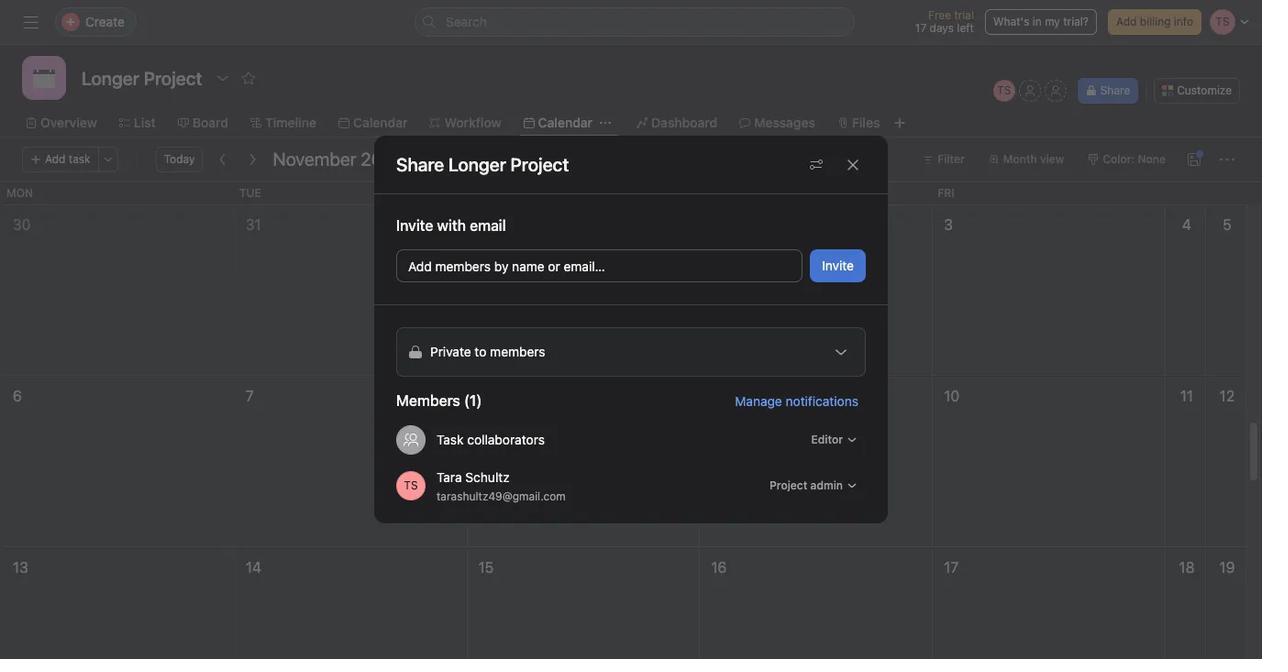 Task type: describe. For each thing, give the bounding box(es) containing it.
16
[[711, 560, 727, 576]]

tue
[[239, 186, 261, 200]]

1
[[555, 216, 561, 233]]

longer project
[[448, 154, 569, 175]]

2023
[[361, 149, 404, 170]]

schultz
[[465, 469, 510, 485]]

17 inside 'free trial 17 days left'
[[915, 21, 927, 35]]

private
[[430, 344, 471, 360]]

1 vertical spatial 17
[[944, 560, 959, 576]]

timeline link
[[250, 113, 316, 133]]

november 1
[[482, 216, 561, 233]]

november 2023
[[273, 149, 404, 170]]

share longer project
[[396, 154, 569, 175]]

private to members
[[430, 344, 545, 360]]

invite button
[[810, 249, 866, 283]]

project admin
[[770, 479, 843, 493]]

project permissions image
[[809, 157, 824, 172]]

to members
[[475, 344, 545, 360]]

add task button
[[22, 147, 99, 172]]

invite for invite
[[822, 258, 854, 273]]

invite with email
[[396, 217, 506, 234]]

editor button
[[803, 427, 866, 453]]

what's
[[993, 15, 1030, 28]]

14
[[246, 560, 261, 576]]

board
[[192, 115, 228, 130]]

6
[[13, 388, 22, 404]]

members (1)
[[396, 393, 482, 409]]

in
[[1033, 15, 1042, 28]]

tarashultz49@gmail.com
[[437, 489, 566, 503]]

manage
[[735, 393, 782, 409]]

2 calendar from the left
[[538, 115, 593, 130]]

ts inside share longer project dialog
[[404, 479, 418, 493]]

november for november 1
[[482, 216, 551, 233]]

timeline
[[265, 115, 316, 130]]

overview link
[[26, 113, 97, 133]]

collaborators
[[467, 432, 545, 448]]

1 calendar link from the left
[[338, 113, 408, 133]]

left
[[957, 21, 974, 35]]

by
[[494, 259, 509, 274]]

free trial 17 days left
[[915, 8, 974, 35]]

fri
[[938, 186, 954, 200]]

manage notifications
[[735, 393, 859, 409]]

add members by name or email…
[[408, 259, 605, 274]]

what's in my trial?
[[993, 15, 1089, 28]]

notifications
[[786, 393, 859, 409]]

search list box
[[415, 7, 855, 37]]

board link
[[178, 113, 228, 133]]

free
[[928, 8, 951, 22]]

email…
[[564, 259, 605, 274]]

messages
[[754, 115, 815, 130]]

workflow link
[[430, 113, 501, 133]]

tara schultz tarashultz49@gmail.com
[[437, 469, 566, 503]]

calendar image
[[33, 67, 55, 89]]

info
[[1174, 15, 1193, 28]]

workflow
[[444, 115, 501, 130]]

today button
[[156, 147, 203, 172]]

search button
[[415, 7, 855, 37]]

15
[[478, 560, 494, 576]]

private to members option group
[[396, 327, 866, 377]]

13
[[13, 560, 28, 576]]

7
[[246, 388, 254, 404]]

manage notifications button
[[735, 393, 866, 409]]

add billing info button
[[1108, 9, 1202, 35]]

11
[[1180, 388, 1193, 404]]



Task type: locate. For each thing, give the bounding box(es) containing it.
ts inside button
[[997, 83, 1011, 97]]

search
[[446, 14, 487, 29]]

invite for invite with email
[[396, 217, 433, 234]]

trial?
[[1063, 15, 1089, 28]]

share down "add billing info" button
[[1100, 83, 1130, 97]]

1 vertical spatial invite
[[822, 258, 854, 273]]

18
[[1179, 560, 1195, 576]]

add billing info
[[1116, 15, 1193, 28]]

1 horizontal spatial calendar link
[[523, 113, 593, 133]]

calendar
[[353, 115, 408, 130], [538, 115, 593, 130]]

share inside button
[[1100, 83, 1130, 97]]

trial
[[954, 8, 974, 22]]

members
[[435, 259, 491, 274]]

overview
[[40, 115, 97, 130]]

next month image
[[245, 152, 260, 167]]

thu
[[705, 186, 728, 200]]

1 calendar from the left
[[353, 115, 408, 130]]

1 horizontal spatial november
[[482, 216, 551, 233]]

list link
[[119, 113, 156, 133]]

task
[[69, 152, 90, 166]]

1 horizontal spatial ts
[[997, 83, 1011, 97]]

name
[[512, 259, 545, 274]]

0 vertical spatial share
[[1100, 83, 1130, 97]]

31
[[246, 216, 261, 233]]

share down workflow link
[[396, 154, 444, 175]]

mon
[[6, 186, 33, 200]]

admin
[[810, 479, 843, 493]]

billing
[[1140, 15, 1171, 28]]

2 vertical spatial add
[[408, 259, 432, 274]]

0 vertical spatial ts
[[997, 83, 1011, 97]]

project privacy dialog image
[[834, 345, 848, 360]]

None text field
[[77, 61, 207, 94]]

share longer project dialog
[[374, 136, 888, 524]]

or
[[548, 259, 560, 274]]

10
[[944, 388, 959, 404]]

add inside button
[[45, 152, 66, 166]]

1 vertical spatial ts
[[404, 479, 418, 493]]

1 vertical spatial add
[[45, 152, 66, 166]]

0 vertical spatial november
[[273, 149, 356, 170]]

invite inside button
[[822, 258, 854, 273]]

november up start
[[482, 216, 551, 233]]

0 horizontal spatial add
[[45, 152, 66, 166]]

0 vertical spatial add
[[1116, 15, 1137, 28]]

editor
[[811, 433, 843, 447]]

invite up project privacy dialog icon
[[822, 258, 854, 273]]

calendar up longer project
[[538, 115, 593, 130]]

add inside button
[[408, 259, 432, 274]]

my
[[1045, 15, 1060, 28]]

calendar link up 2023 at left top
[[338, 113, 408, 133]]

dashboard
[[651, 115, 718, 130]]

0 horizontal spatial share
[[396, 154, 444, 175]]

8
[[478, 388, 488, 404]]

add to starred image
[[242, 71, 256, 85]]

0 horizontal spatial november
[[273, 149, 356, 170]]

task
[[437, 432, 464, 448]]

november for november 2023
[[273, 149, 356, 170]]

messages link
[[740, 113, 815, 133]]

today
[[164, 152, 195, 166]]

1 vertical spatial november
[[482, 216, 551, 233]]

calendar link up longer project
[[523, 113, 593, 133]]

calendar link
[[338, 113, 408, 133], [523, 113, 593, 133]]

1 horizontal spatial add
[[408, 259, 432, 274]]

share for share
[[1100, 83, 1130, 97]]

invite
[[396, 217, 433, 234], [822, 258, 854, 273]]

wed
[[472, 186, 498, 200]]

calendar up 2023 at left top
[[353, 115, 408, 130]]

ts button
[[993, 80, 1015, 102]]

days
[[930, 21, 954, 35]]

dashboard link
[[637, 113, 718, 133]]

0 horizontal spatial calendar link
[[338, 113, 408, 133]]

share
[[1100, 83, 1130, 97], [396, 154, 444, 175]]

1 horizontal spatial 17
[[944, 560, 959, 576]]

add task
[[45, 152, 90, 166]]

close this dialog image
[[846, 157, 860, 172]]

start
[[483, 250, 508, 264]]

ts left tara
[[404, 479, 418, 493]]

share for share longer project
[[396, 154, 444, 175]]

add members by name or email… button
[[396, 249, 803, 283]]

share button
[[1077, 78, 1139, 104]]

12
[[1220, 388, 1235, 404]]

0 vertical spatial invite
[[396, 217, 433, 234]]

usersicon image
[[404, 433, 418, 448]]

task collaborators
[[437, 432, 545, 448]]

add left billing
[[1116, 15, 1137, 28]]

files
[[852, 115, 880, 130]]

1 vertical spatial share
[[396, 154, 444, 175]]

add left task
[[45, 152, 66, 166]]

project
[[770, 479, 807, 493]]

19
[[1219, 560, 1235, 576]]

project admin button
[[761, 473, 866, 499]]

add for add members by name or email…
[[408, 259, 432, 274]]

with email
[[437, 217, 506, 234]]

4
[[1182, 216, 1191, 233]]

17
[[915, 21, 927, 35], [944, 560, 959, 576]]

2 horizontal spatial add
[[1116, 15, 1137, 28]]

list
[[134, 115, 156, 130]]

add
[[1116, 15, 1137, 28], [45, 152, 66, 166], [408, 259, 432, 274]]

1 horizontal spatial share
[[1100, 83, 1130, 97]]

invite left with email
[[396, 217, 433, 234]]

files link
[[837, 113, 880, 133]]

0 horizontal spatial calendar
[[353, 115, 408, 130]]

ts down what's on the right top of page
[[997, 83, 1011, 97]]

previous month image
[[216, 152, 231, 167]]

2 calendar link from the left
[[523, 113, 593, 133]]

add left members
[[408, 259, 432, 274]]

3
[[944, 216, 953, 233]]

add for add task
[[45, 152, 66, 166]]

1 horizontal spatial invite
[[822, 258, 854, 273]]

share inside dialog
[[396, 154, 444, 175]]

november down timeline
[[273, 149, 356, 170]]

0 vertical spatial 17
[[915, 21, 927, 35]]

add inside button
[[1116, 15, 1137, 28]]

0 horizontal spatial 17
[[915, 21, 927, 35]]

30
[[13, 216, 31, 233]]

november
[[273, 149, 356, 170], [482, 216, 551, 233]]

0 horizontal spatial invite
[[396, 217, 433, 234]]

tara
[[437, 469, 462, 485]]

0 horizontal spatial ts
[[404, 479, 418, 493]]

1 horizontal spatial calendar
[[538, 115, 593, 130]]

5
[[1223, 216, 1232, 233]]

what's in my trial? button
[[985, 9, 1097, 35]]

ts
[[997, 83, 1011, 97], [404, 479, 418, 493]]

add for add billing info
[[1116, 15, 1137, 28]]



Task type: vqa. For each thing, say whether or not it's contained in the screenshot.
trial?
yes



